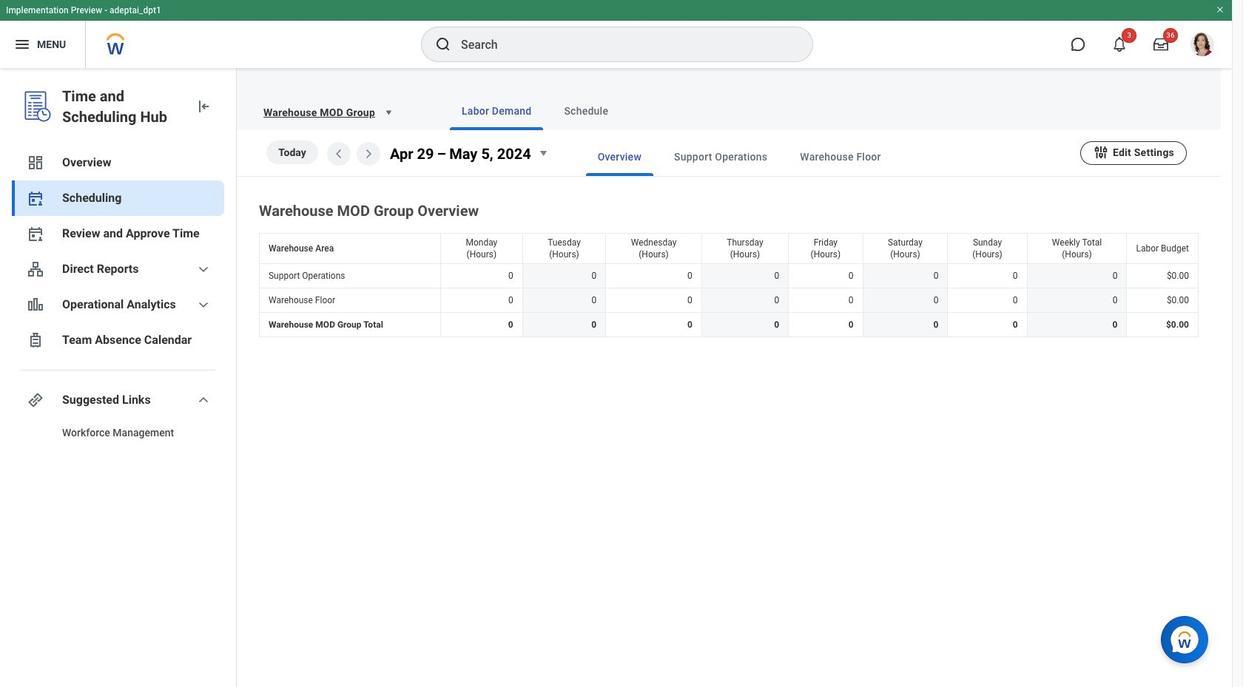 Task type: locate. For each thing, give the bounding box(es) containing it.
calendar user solid image down 'dashboard' image
[[27, 189, 44, 207]]

search image
[[434, 36, 452, 53]]

chart image
[[27, 296, 44, 314]]

0 vertical spatial calendar user solid image
[[27, 189, 44, 207]]

1 vertical spatial calendar user solid image
[[27, 225, 44, 243]]

1 chevron down small image from the top
[[195, 261, 212, 278]]

0 vertical spatial caret down small image
[[381, 105, 396, 120]]

2 chevron down small image from the top
[[195, 296, 212, 314]]

justify image
[[13, 36, 31, 53]]

calendar user solid image
[[27, 189, 44, 207], [27, 225, 44, 243]]

notifications large image
[[1113, 37, 1127, 52]]

calendar user solid image up view team icon
[[27, 225, 44, 243]]

caret down small image
[[381, 105, 396, 120], [534, 144, 552, 162]]

tab panel
[[237, 130, 1221, 341]]

1 vertical spatial chevron down small image
[[195, 296, 212, 314]]

transformation import image
[[195, 98, 212, 115]]

0 horizontal spatial caret down small image
[[381, 105, 396, 120]]

link image
[[27, 392, 44, 409]]

tab list
[[420, 92, 1204, 130], [556, 138, 1081, 176]]

inbox large image
[[1154, 37, 1169, 52]]

profile logan mcneil image
[[1191, 33, 1215, 59]]

2 calendar user solid image from the top
[[27, 225, 44, 243]]

chevron down small image
[[195, 261, 212, 278], [195, 296, 212, 314]]

banner
[[0, 0, 1232, 68]]

chevron down small image
[[195, 392, 212, 409]]

chevron down small image for chart 'image'
[[195, 296, 212, 314]]

1 horizontal spatial caret down small image
[[534, 144, 552, 162]]

view team image
[[27, 261, 44, 278]]

chevron left small image
[[330, 145, 348, 163]]

0 vertical spatial chevron down small image
[[195, 261, 212, 278]]

0 vertical spatial tab list
[[420, 92, 1204, 130]]



Task type: vqa. For each thing, say whether or not it's contained in the screenshot.
second chevron down small icon from the bottom
yes



Task type: describe. For each thing, give the bounding box(es) containing it.
1 calendar user solid image from the top
[[27, 189, 44, 207]]

Search Workday  search field
[[461, 28, 782, 61]]

chevron down small image for view team icon
[[195, 261, 212, 278]]

configure image
[[1093, 144, 1110, 160]]

1 vertical spatial tab list
[[556, 138, 1081, 176]]

navigation pane region
[[0, 68, 237, 688]]

task timeoff image
[[27, 332, 44, 349]]

close environment banner image
[[1216, 5, 1225, 14]]

1 vertical spatial caret down small image
[[534, 144, 552, 162]]

dashboard image
[[27, 154, 44, 172]]

time and scheduling hub element
[[62, 86, 183, 127]]

chevron right small image
[[360, 145, 378, 163]]



